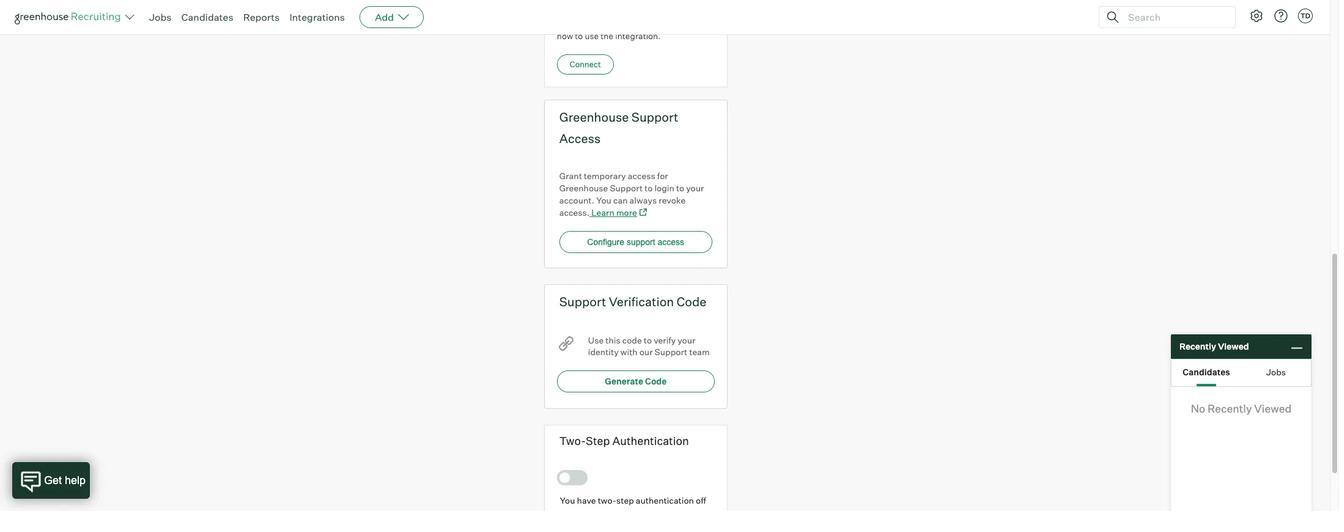 Task type: locate. For each thing, give the bounding box(es) containing it.
tab list
[[1172, 360, 1312, 387]]

1 horizontal spatial access
[[658, 237, 685, 247]]

the
[[601, 31, 614, 41]]

recently
[[1180, 342, 1217, 352], [1208, 402, 1253, 415]]

reports
[[243, 11, 280, 23]]

access
[[628, 170, 656, 181], [658, 237, 685, 247]]

your
[[687, 183, 704, 193], [678, 335, 696, 345]]

support down "verify"
[[655, 347, 688, 357]]

for
[[658, 170, 669, 181]]

off
[[696, 496, 707, 506]]

support up for
[[632, 109, 679, 125]]

jobs
[[149, 11, 172, 23], [1267, 367, 1287, 377]]

candidates right jobs link
[[181, 11, 234, 23]]

0 vertical spatial candidates
[[181, 11, 234, 23]]

1 greenhouse from the top
[[560, 109, 629, 125]]

1 vertical spatial candidates
[[1183, 367, 1231, 377]]

access
[[560, 131, 601, 146]]

jobs inside tab list
[[1267, 367, 1287, 377]]

connect
[[672, 19, 704, 29]]

support verification code
[[560, 294, 707, 309]]

your inside grant temporary access for greenhouse support to login to your account. you can always revoke access.
[[687, 183, 704, 193]]

greenhouse support access
[[560, 109, 679, 146]]

access left for
[[628, 170, 656, 181]]

you left have
[[560, 496, 575, 506]]

support up can at the left top of the page
[[610, 183, 643, 193]]

0 vertical spatial greenhouse
[[560, 109, 629, 125]]

0 horizontal spatial you
[[560, 496, 575, 506]]

greenhouse inside grant temporary access for greenhouse support to login to your account. you can always revoke access.
[[560, 183, 608, 193]]

greenhouse up the access in the top left of the page
[[560, 109, 629, 125]]

greenhouse inside greenhouse support access
[[560, 109, 629, 125]]

to up always
[[645, 183, 653, 193]]

0 vertical spatial viewed
[[1219, 342, 1250, 352]]

code down our
[[646, 376, 667, 386]]

support inside greenhouse support access
[[632, 109, 679, 125]]

jobs up no recently viewed
[[1267, 367, 1287, 377]]

access for support
[[658, 237, 685, 247]]

step
[[617, 496, 634, 506]]

0 vertical spatial jobs
[[149, 11, 172, 23]]

access inside grant temporary access for greenhouse support to login to your account. you can always revoke access.
[[628, 170, 656, 181]]

candidates
[[181, 11, 234, 23], [1183, 367, 1231, 377]]

to right the now
[[575, 31, 583, 41]]

add
[[375, 11, 394, 23]]

2 greenhouse from the top
[[560, 183, 608, 193]]

now
[[557, 31, 573, 41]]

1 horizontal spatial code
[[677, 294, 707, 309]]

your right "login" at the top of page
[[687, 183, 704, 193]]

1 horizontal spatial candidates
[[1183, 367, 1231, 377]]

this
[[606, 335, 621, 345]]

code
[[677, 294, 707, 309], [646, 376, 667, 386]]

use left the
[[585, 31, 599, 41]]

greenhouse recruiting image
[[15, 10, 125, 24]]

you
[[597, 195, 612, 205], [560, 496, 575, 506]]

generate code button
[[557, 371, 715, 393]]

greenhouse
[[560, 109, 629, 125], [560, 183, 608, 193]]

login
[[655, 183, 675, 193]]

0 horizontal spatial access
[[628, 170, 656, 181]]

support up use
[[560, 294, 607, 309]]

learn
[[592, 207, 615, 218]]

0 horizontal spatial code
[[646, 376, 667, 386]]

1 horizontal spatial jobs
[[1267, 367, 1287, 377]]

greenhouse up account.
[[560, 183, 608, 193]]

0 vertical spatial you
[[597, 195, 612, 205]]

1 vertical spatial code
[[646, 376, 667, 386]]

viewed
[[1219, 342, 1250, 352], [1255, 402, 1292, 415]]

jobs left candidates 'link'
[[149, 11, 172, 23]]

verify
[[654, 335, 676, 345]]

support
[[632, 109, 679, 125], [610, 183, 643, 193], [560, 294, 607, 309], [655, 347, 688, 357]]

our
[[640, 347, 653, 357]]

1 vertical spatial your
[[678, 335, 696, 345]]

td button
[[1296, 6, 1316, 26]]

to up our
[[644, 335, 652, 345]]

1 horizontal spatial you
[[597, 195, 612, 205]]

candidates down the 'recently viewed'
[[1183, 367, 1231, 377]]

integration.
[[616, 31, 661, 41]]

your up team
[[678, 335, 696, 345]]

identity
[[588, 347, 619, 357]]

candidates link
[[181, 11, 234, 23]]

0 horizontal spatial candidates
[[181, 11, 234, 23]]

if
[[557, 19, 562, 29]]

to
[[575, 31, 583, 41], [645, 183, 653, 193], [677, 183, 685, 193], [644, 335, 652, 345]]

configure support access
[[588, 237, 685, 247]]

use
[[580, 19, 594, 29], [585, 31, 599, 41]]

you up 'learn'
[[597, 195, 612, 205]]

access.
[[560, 207, 590, 218]]

to inside use this code to verify your identity with our support team
[[644, 335, 652, 345]]

access inside button
[[658, 237, 685, 247]]

0 vertical spatial access
[[628, 170, 656, 181]]

with
[[621, 347, 638, 357]]

use right 'you'
[[580, 19, 594, 29]]

you inside grant temporary access for greenhouse support to login to your account. you can always revoke access.
[[597, 195, 612, 205]]

1 vertical spatial access
[[658, 237, 685, 247]]

access right support
[[658, 237, 685, 247]]

td button
[[1299, 9, 1314, 23]]

1 vertical spatial jobs
[[1267, 367, 1287, 377]]

1 horizontal spatial viewed
[[1255, 402, 1292, 415]]

no
[[1192, 402, 1206, 415]]

always
[[630, 195, 657, 205]]

0 vertical spatial your
[[687, 183, 704, 193]]

code right the verification
[[677, 294, 707, 309]]

1 vertical spatial greenhouse
[[560, 183, 608, 193]]

add button
[[360, 6, 424, 28]]



Task type: describe. For each thing, give the bounding box(es) containing it.
1 vertical spatial use
[[585, 31, 599, 41]]

your inside use this code to verify your identity with our support team
[[678, 335, 696, 345]]

support inside use this code to verify your identity with our support team
[[655, 347, 688, 357]]

td
[[1301, 12, 1311, 20]]

two-step authentication
[[560, 434, 689, 448]]

team
[[690, 347, 710, 357]]

access for temporary
[[628, 170, 656, 181]]

code
[[623, 335, 642, 345]]

connect link
[[557, 54, 614, 74]]

grant
[[560, 170, 582, 181]]

generate code
[[605, 376, 667, 386]]

configure image
[[1250, 9, 1265, 23]]

linkedin
[[596, 19, 630, 29]]

support
[[627, 237, 656, 247]]

checkmark image
[[563, 474, 572, 482]]

you
[[564, 19, 578, 29]]

configure
[[588, 237, 625, 247]]

Search text field
[[1126, 8, 1225, 26]]

verification
[[609, 294, 674, 309]]

step
[[586, 434, 610, 448]]

to up revoke
[[677, 183, 685, 193]]

integrations link
[[290, 11, 345, 23]]

recently viewed
[[1180, 342, 1250, 352]]

generate
[[605, 376, 644, 386]]

grant temporary access for greenhouse support to login to your account. you can always revoke access.
[[560, 170, 704, 218]]

1 vertical spatial you
[[560, 496, 575, 506]]

configure support access button
[[560, 231, 713, 253]]

learn more link
[[590, 207, 647, 218]]

connect
[[570, 59, 601, 69]]

0 horizontal spatial jobs
[[149, 11, 172, 23]]

0 horizontal spatial viewed
[[1219, 342, 1250, 352]]

0 vertical spatial recently
[[1180, 342, 1217, 352]]

recruiter,
[[632, 19, 670, 29]]

0 vertical spatial use
[[580, 19, 594, 29]]

no recently viewed
[[1192, 402, 1292, 415]]

more
[[617, 207, 637, 218]]

1 vertical spatial viewed
[[1255, 402, 1292, 415]]

candidates inside tab list
[[1183, 367, 1231, 377]]

revoke
[[659, 195, 686, 205]]

code inside button
[[646, 376, 667, 386]]

jobs link
[[149, 11, 172, 23]]

if you use linkedin recruiter, connect now to use the integration.
[[557, 19, 704, 41]]

authentication
[[636, 496, 694, 506]]

two-
[[598, 496, 617, 506]]

1 vertical spatial recently
[[1208, 402, 1253, 415]]

temporary
[[584, 170, 626, 181]]

have
[[577, 496, 596, 506]]

use this code to verify your identity with our support team
[[588, 335, 710, 357]]

integrations
[[290, 11, 345, 23]]

to inside if you use linkedin recruiter, connect now to use the integration.
[[575, 31, 583, 41]]

you have two-step authentication off
[[560, 496, 707, 506]]

support inside grant temporary access for greenhouse support to login to your account. you can always revoke access.
[[610, 183, 643, 193]]

two-
[[560, 434, 586, 448]]

learn more
[[592, 207, 637, 218]]

tab list containing candidates
[[1172, 360, 1312, 387]]

reports link
[[243, 11, 280, 23]]

authentication
[[613, 434, 689, 448]]

account.
[[560, 195, 595, 205]]

can
[[614, 195, 628, 205]]

0 vertical spatial code
[[677, 294, 707, 309]]

use
[[588, 335, 604, 345]]



Task type: vqa. For each thing, say whether or not it's contained in the screenshot.
the account.
yes



